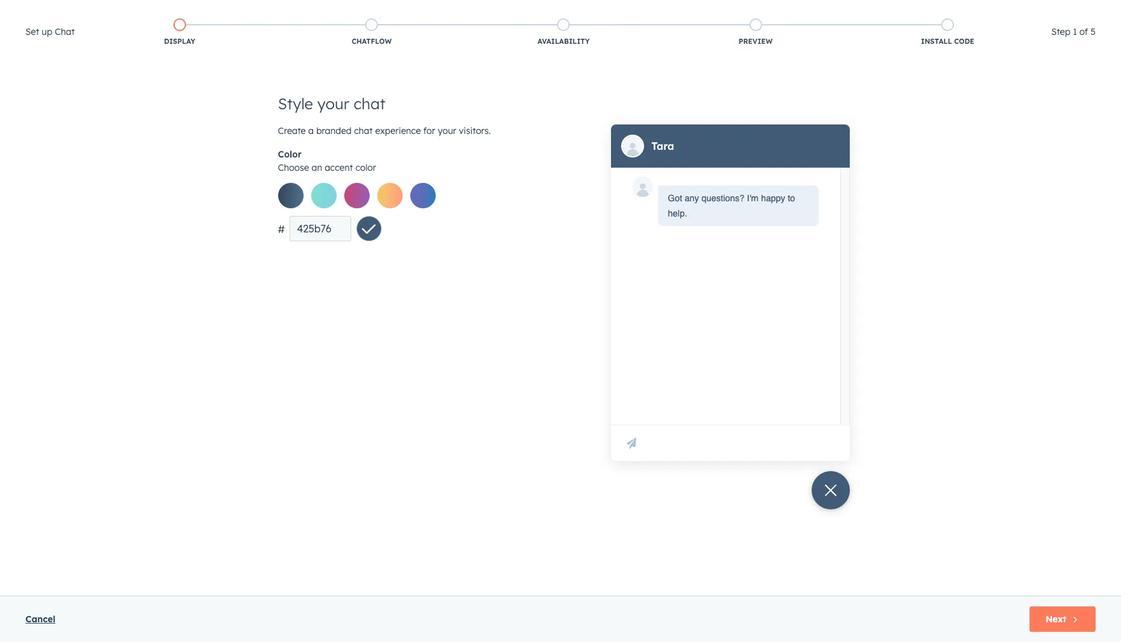 Task type: describe. For each thing, give the bounding box(es) containing it.
color
[[278, 149, 302, 160]]

set up chat
[[25, 26, 75, 37]]

choose
[[278, 162, 309, 173]]

tara
[[652, 140, 675, 153]]

set up chat heading
[[25, 24, 75, 39]]

Search HubSpot search field
[[943, 27, 1099, 48]]

0 vertical spatial chat
[[354, 94, 386, 113]]

2 menu item from the left
[[947, 0, 974, 20]]

list containing display
[[84, 16, 1044, 49]]

style your chat
[[278, 94, 386, 113]]

chat
[[55, 26, 75, 37]]

install code
[[921, 37, 975, 46]]

any
[[685, 193, 699, 203]]

i'm
[[747, 193, 759, 203]]

step 1 of 5
[[1052, 26, 1096, 37]]

availability list item
[[468, 16, 660, 49]]

chatflow
[[352, 37, 392, 46]]

a
[[308, 125, 314, 137]]

got any questions? i'm happy to help.
[[668, 193, 796, 219]]

1 vertical spatial chat
[[354, 125, 373, 137]]

next button
[[1030, 607, 1096, 632]]

display list item
[[84, 16, 276, 49]]

experience
[[375, 125, 421, 137]]

#
[[278, 223, 285, 236]]

availability
[[538, 37, 590, 46]]

for
[[424, 125, 435, 137]]

happy
[[761, 193, 786, 203]]

agent says: got any questions? i'm happy to help. element
[[668, 191, 809, 221]]

of
[[1080, 26, 1089, 37]]

got
[[668, 193, 683, 203]]

an
[[312, 162, 322, 173]]

search image
[[1092, 32, 1104, 43]]

accent
[[325, 162, 353, 173]]

chatflow list item
[[276, 16, 468, 49]]



Task type: vqa. For each thing, say whether or not it's contained in the screenshot.
bottom The And
no



Task type: locate. For each thing, give the bounding box(es) containing it.
set
[[25, 26, 39, 37]]

menu item
[[925, 0, 947, 20], [947, 0, 974, 20]]

your
[[317, 94, 349, 113], [438, 125, 457, 137]]

0 horizontal spatial your
[[317, 94, 349, 113]]

1
[[1073, 26, 1078, 37]]

your up branded
[[317, 94, 349, 113]]

questions?
[[702, 193, 745, 203]]

code
[[955, 37, 975, 46]]

0 vertical spatial your
[[317, 94, 349, 113]]

step
[[1052, 26, 1071, 37]]

None text field
[[290, 216, 351, 241]]

1 menu item from the left
[[925, 0, 947, 20]]

cancel button
[[25, 612, 55, 627]]

create a branded chat experience for your visitors.
[[278, 125, 491, 137]]

chat
[[354, 94, 386, 113], [354, 125, 373, 137]]

install code list item
[[852, 16, 1044, 49]]

5
[[1091, 26, 1096, 37]]

your right for on the left top of the page
[[438, 125, 457, 137]]

chat up create a branded chat experience for your visitors.
[[354, 94, 386, 113]]

preview list item
[[660, 16, 852, 49]]

install
[[921, 37, 952, 46]]

menu item up the install
[[925, 0, 947, 20]]

color
[[356, 162, 376, 173]]

menu
[[806, 0, 1106, 25]]

next
[[1046, 614, 1067, 625]]

up
[[42, 26, 52, 37]]

style
[[278, 94, 313, 113]]

display
[[164, 37, 195, 46]]

color choose an accent color
[[278, 149, 376, 173]]

chat right branded
[[354, 125, 373, 137]]

visitors.
[[459, 125, 491, 137]]

1 horizontal spatial your
[[438, 125, 457, 137]]

search button
[[1086, 27, 1110, 48]]

menu item up code
[[947, 0, 974, 20]]

1 vertical spatial your
[[438, 125, 457, 137]]

cancel
[[25, 614, 55, 625]]

to
[[788, 193, 796, 203]]

create
[[278, 125, 306, 137]]

list
[[84, 16, 1044, 49]]

preview
[[739, 37, 773, 46]]

help.
[[668, 208, 687, 219]]

branded
[[316, 125, 352, 137]]



